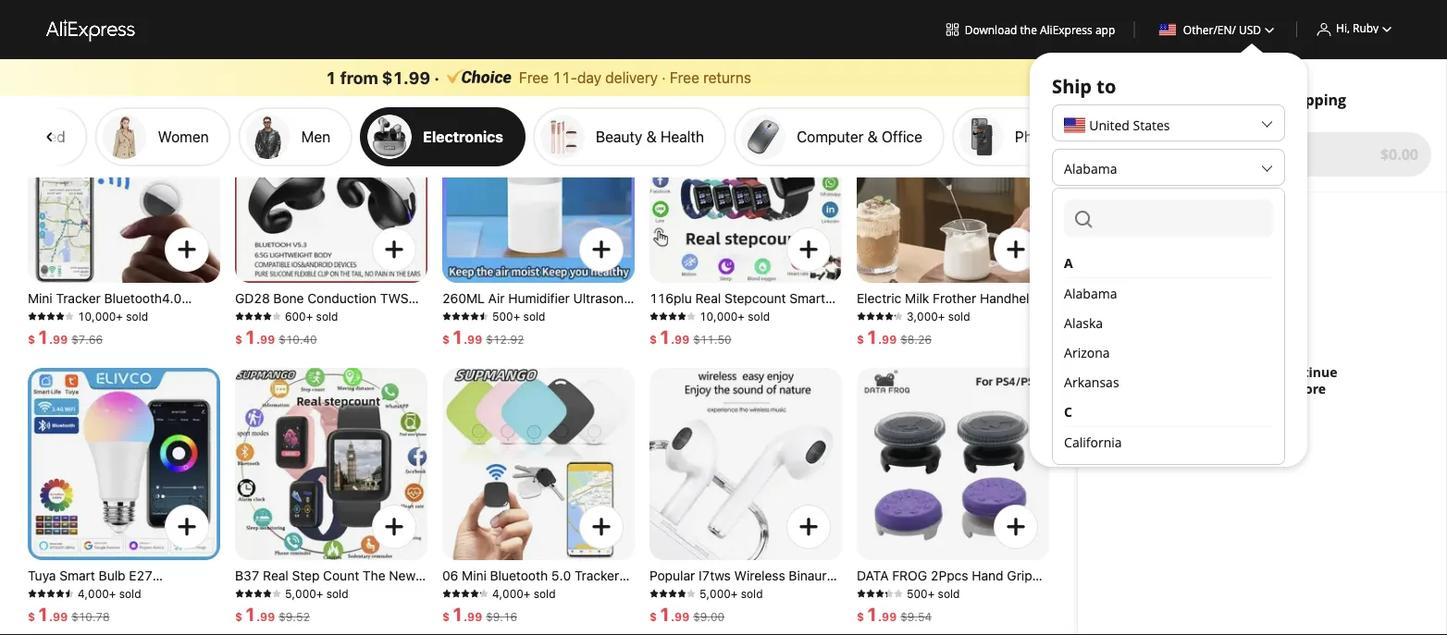 Task type: locate. For each thing, give the bounding box(es) containing it.
0 horizontal spatial device
[[28, 324, 68, 340]]

sports
[[235, 341, 274, 356]]

2 10,000+ sold from the left
[[700, 310, 770, 323]]

pet right round
[[581, 585, 601, 601]]

and down connected
[[679, 341, 703, 356]]

beauty & health
[[596, 128, 704, 145]]

1 horizontal spatial kids
[[604, 585, 630, 601]]

1 vertical spatial real
[[263, 569, 289, 584]]

bluetooth down conduction
[[314, 308, 372, 323]]

. for b37 real step count the new rechargeable smart watch men and women fitness watch phone connection is fully compati
[[256, 611, 260, 624]]

men down connected
[[650, 341, 676, 356]]

pet inside "mini tracker bluetooth4.0 smart locator smart anti lost device locator mobile keys pet kids finder for apple"
[[196, 324, 216, 340]]

. up alexa
[[49, 611, 53, 624]]

$ inside $ 1 . 9 9 $9.16
[[442, 611, 450, 624]]

· right $1.99
[[434, 68, 440, 87]]

for inside "mini tracker bluetooth4.0 smart locator smart anti lost device locator mobile keys pet kids finder for apple"
[[98, 341, 118, 356]]

1 horizontal spatial pet
[[581, 585, 601, 601]]

0 vertical spatial headset
[[316, 341, 366, 356]]

1 vertical spatial led
[[182, 585, 206, 601]]

. inside "$ 1 . 9 9 $9.00"
[[671, 611, 675, 624]]

0 vertical spatial to
[[1097, 73, 1116, 99]]

0 horizontal spatial 500+ sold
[[492, 310, 545, 323]]

1 horizontal spatial 500+
[[907, 588, 935, 601]]

. up compati
[[256, 611, 260, 624]]

4,000+ up $10.78
[[78, 588, 116, 601]]

 down ship
[[1038, 128, 1055, 145]]

1 vertical spatial home
[[442, 358, 478, 373]]

home inside electric milk frother handheld mixer coffee foamer egg beater cappuccino stirrer mini portable blenders home kitchen whisk tool
[[967, 341, 1002, 356]]

phone accessories up ship to on the top right of page
[[1015, 30, 1143, 47]]

0 horizontal spatial headset
[[316, 341, 366, 356]]

ear for binaural
[[778, 585, 798, 601]]

alaska
[[1064, 314, 1103, 332]]

sold for 2ppcs
[[938, 588, 960, 601]]

260ml air humidifier ultrasonic mini aromatherapy diffuser portable sprayer usb essential oil atomizer led lamp for home car
[[442, 291, 634, 373]]

$ for tuya smart bulb e27 wifi/bluetooth dimmable led light bulb rgbcw 100-240v smart life app control support alexa google home
[[28, 611, 35, 624]]

0 vertical spatial for
[[1225, 90, 1246, 110]]

bluetooth inside popular i7tws wireless binaural bluetooth headset in ear earplugs i7 invisible mini one piece dropshipping
[[650, 585, 707, 601]]

for left apple
[[98, 341, 118, 356]]

mini right stirrer
[[1015, 324, 1040, 340]]

0 horizontal spatial 5,000+ sold
[[285, 588, 348, 601]]

tws
[[380, 291, 409, 306]]

. for 260ml air humidifier ultrasonic mini aromatherapy diffuser portable sprayer usb essential oil atomizer led lamp for home car
[[464, 333, 467, 346]]

portable up kitchen
[[857, 341, 907, 356]]

. for mini tracker bluetooth4.0 smart locator smart anti lost device locator mobile keys pet kids finder for apple
[[49, 333, 53, 346]]

mini down 260ml
[[442, 308, 467, 323]]

sold for bluetooth
[[534, 588, 556, 601]]

1 horizontal spatial 10,000+ sold
[[700, 310, 770, 323]]

1 for b37 real step count the new rechargeable smart watch men and women fitness watch phone connection is fully compati
[[244, 603, 256, 625]]

locator left mobile
[[72, 324, 117, 340]]

stick
[[857, 619, 887, 634]]

to right ship
[[1097, 73, 1116, 99]]

home
[[967, 341, 1002, 356], [442, 358, 478, 373], [110, 635, 145, 636]]

4,000+
[[78, 588, 116, 601], [492, 588, 531, 601]]

1 4,000+ sold from the left
[[78, 588, 141, 601]]

1 vertical spatial alabama
[[1064, 285, 1117, 302]]

explore
[[1278, 380, 1326, 398]]

1 vertical spatial bulb
[[61, 602, 88, 617]]

1 vertical spatial 500+ sold
[[907, 588, 960, 601]]

mic
[[398, 341, 420, 356]]

1 vertical spatial portable
[[857, 341, 907, 356]]

portable up oil
[[442, 324, 493, 340]]

states
[[1133, 117, 1170, 134]]

$ inside $ 1 . 9 9 $7.66
[[28, 333, 35, 346]]

1 left from
[[326, 68, 336, 87]]

1 vertical spatial 
[[42, 128, 58, 145]]

2 vertical spatial accessories
[[902, 635, 974, 636]]

1 vertical spatial women
[[706, 341, 751, 356]]

0 horizontal spatial men
[[301, 128, 331, 145]]

$ 1 . 9 9 $10.78
[[28, 603, 110, 625]]

. inside $ 1 . 9 9 $9.52
[[256, 611, 260, 624]]

$ up compati
[[235, 611, 243, 624]]

1 alabama from the top
[[1064, 160, 1117, 177]]

1 horizontal spatial to
[[1261, 380, 1275, 398]]

$ inside $ 1 . 9 9 $12.92
[[442, 333, 450, 346]]

real inside 116plu real stepcount smart watch multi function step connected smart watch for men and women suitable for and android
[[696, 291, 721, 306]]

0 horizontal spatial tracker
[[56, 291, 101, 306]]

more.
[[1243, 397, 1281, 415]]

save
[[1152, 416, 1186, 436]]

caps
[[920, 585, 951, 601]]

0 vertical spatial bulb
[[99, 569, 125, 584]]

2 horizontal spatial bluetooth
[[650, 585, 707, 601]]

. down the mixer
[[878, 333, 882, 346]]

4,000+ sold up rgbcw
[[78, 588, 141, 601]]

$ inside $ 1 . 9 9 $9.54
[[857, 611, 864, 624]]

download the aliexpress app
[[965, 22, 1115, 37]]

1 for tuya smart bulb e27 wifi/bluetooth dimmable led light bulb rgbcw 100-240v smart life app control support alexa google home
[[37, 603, 49, 625]]

1 horizontal spatial bluetooth
[[490, 569, 548, 584]]

finder for for
[[57, 341, 95, 356]]

ps4 down 'hand'
[[977, 585, 1002, 601]]

noise
[[235, 358, 269, 373]]

kids inside "mini tracker bluetooth4.0 smart locator smart anti lost device locator mobile keys pet kids finder for apple"
[[28, 341, 54, 356]]

kids right round
[[604, 585, 630, 601]]

step up rechargeable
[[292, 569, 320, 584]]

· right 'delivery'
[[662, 69, 666, 86]]

. inside $ 1 . 9 9 $10.78
[[49, 611, 53, 624]]

. inside $ 1 . 9 9 $12.92
[[464, 333, 467, 346]]

500+ up one
[[907, 588, 935, 601]]

1 horizontal spatial 10,000+
[[700, 310, 745, 323]]

headset down business
[[316, 341, 366, 356]]

$ inside "$ 1 . 9 9 $9.00"
[[650, 611, 657, 624]]

0 horizontal spatial 5,000+
[[285, 588, 323, 601]]

0 horizontal spatial ·
[[434, 68, 440, 87]]

0 vertical spatial real
[[696, 291, 721, 306]]

real up rechargeable
[[263, 569, 289, 584]]

. inside $ 1 . 9 9 $9.16
[[464, 611, 467, 624]]

2 horizontal spatial women
[[706, 341, 751, 356]]

smart up $ 1 . 9 9 $7.66
[[28, 308, 64, 323]]

smart inside b37 real step count the new rechargeable smart watch men and women fitness watch phone connection is fully compati
[[320, 585, 356, 601]]

1 vertical spatial pet
[[581, 585, 601, 601]]

1 horizontal spatial real
[[696, 291, 721, 306]]

0 vertical spatial 
[[1038, 30, 1055, 47]]

data frog 2ppcs hand grip extenders caps for ps4 ps5 xbox one gamepad thumb stick grips high/low rise covers accessories for ps4
[[857, 569, 1032, 636]]

mini tracker bluetooth4.0 smart locator smart anti lost device locator mobile keys pet kids finder for apple
[[28, 291, 216, 356]]

kids inside 06 mini bluetooth 5.0 tracker antilost device round pet kids bag wallet tracking smart finder locator
[[604, 585, 630, 601]]

and
[[679, 341, 703, 356], [650, 358, 674, 373], [235, 602, 259, 617]]

hi,
[[1336, 20, 1350, 35]]

0 horizontal spatial 10,000+ sold
[[78, 310, 148, 323]]

other/ en / usd
[[1183, 22, 1262, 37]]

10,000+ up $11.50
[[700, 310, 745, 323]]

$10.78
[[71, 611, 110, 624]]

0 vertical spatial kids
[[28, 341, 54, 356]]

2 vertical spatial locator
[[484, 619, 529, 634]]

mini up $ 1 . 9 9 $7.66
[[28, 291, 52, 306]]

headset inside gd28 bone conduction tws headphones bluetooth v5.3 ear clip lightweight business sports game headset with mic noise reduction
[[316, 341, 366, 356]]

600+ sold
[[285, 310, 338, 323]]

1 horizontal spatial men
[[401, 585, 427, 601]]

home down oil
[[442, 358, 478, 373]]

.
[[49, 333, 53, 346], [256, 333, 260, 346], [464, 333, 467, 346], [671, 333, 675, 346], [878, 333, 882, 346], [49, 611, 53, 624], [256, 611, 260, 624], [464, 611, 467, 624], [671, 611, 675, 624], [878, 611, 882, 624]]

sold down humidifier
[[523, 310, 545, 323]]

$ 1 . 9 9 $9.00
[[650, 603, 725, 625]]

3 left notch
[[1064, 204, 1072, 222]]

device inside 06 mini bluetooth 5.0 tracker antilost device round pet kids bag wallet tracking smart finder locator
[[495, 585, 536, 601]]

500+
[[492, 310, 520, 323], [907, 588, 935, 601]]

1 up alexa
[[37, 603, 49, 625]]

11-
[[553, 69, 577, 86]]

 for popular i7tws wireless binaural bluetooth headset in ear earplugs i7 invisible mini one piece dropshipping
[[794, 513, 824, 542]]

None field
[[1064, 200, 1274, 237]]

finder
[[57, 341, 95, 356], [442, 619, 480, 634]]

bluetooth up tracking
[[490, 569, 548, 584]]

1 10,000+ sold from the left
[[78, 310, 148, 323]]

600+
[[285, 310, 313, 323]]

home down 'control'
[[110, 635, 145, 636]]

1 4,000+ from the left
[[78, 588, 116, 601]]

ear inside gd28 bone conduction tws headphones bluetooth v5.3 ear clip lightweight business sports game headset with mic noise reduction
[[407, 308, 427, 323]]

0 horizontal spatial bluetooth
[[314, 308, 372, 323]]

locator
[[67, 308, 112, 323], [72, 324, 117, 340], [484, 619, 529, 634]]

for down "essential"
[[583, 341, 599, 356]]

step inside 116plu real stepcount smart watch multi function step connected smart watch for men and women suitable for and android
[[779, 308, 807, 323]]

$ left $7.66
[[28, 333, 35, 346]]

2 5,000+ from the left
[[700, 588, 738, 601]]

$ for 260ml air humidifier ultrasonic mini aromatherapy diffuser portable sprayer usb essential oil atomizer led lamp for home car
[[442, 333, 450, 346]]

tracker inside "mini tracker bluetooth4.0 smart locator smart anti lost device locator mobile keys pet kids finder for apple"
[[56, 291, 101, 306]]

$ down 116plu
[[650, 333, 657, 346]]

0 horizontal spatial finder
[[57, 341, 95, 356]]

finder inside 06 mini bluetooth 5.0 tracker antilost device round pet kids bag wallet tracking smart finder locator
[[442, 619, 480, 634]]

2  from the top
[[42, 128, 58, 145]]

free
[[519, 69, 549, 86], [670, 69, 700, 86]]

0 vertical spatial ps4
[[977, 585, 1002, 601]]

computer & office
[[797, 128, 923, 145]]

smart right stepcount
[[790, 291, 826, 306]]

. inside $ 1 . 9 9 $7.66
[[49, 333, 53, 346]]

free left the 11- at the left top of the page
[[519, 69, 549, 86]]

1 5,000+ from the left
[[285, 588, 323, 601]]

piece
[[650, 619, 682, 634]]

watch
[[650, 308, 688, 323], [758, 324, 796, 340], [360, 585, 398, 601], [357, 602, 395, 617]]

500+ for air
[[492, 310, 520, 323]]

pet down lost
[[196, 324, 216, 340]]

new
[[389, 569, 416, 584]]

shopping
[[1198, 380, 1258, 398]]

06 mini bluetooth 5.0 tracker antilost device round pet kids bag wallet tracking smart finder locator
[[442, 569, 630, 634]]

whisk
[[906, 358, 942, 373]]

men inside b37 real step count the new rechargeable smart watch men and women fitness watch phone connection is fully compati
[[401, 585, 427, 601]]

bulb left the e27
[[99, 569, 125, 584]]

10,000+ sold for multi
[[700, 310, 770, 323]]

1 horizontal spatial 4,000+ sold
[[492, 588, 556, 601]]


[[42, 30, 58, 47], [42, 128, 58, 145]]

0 horizontal spatial 500+
[[492, 310, 520, 323]]

10,000+ for tracker
[[78, 310, 123, 323]]

2 4,000+ from the left
[[492, 588, 531, 601]]

led up "240v"
[[182, 585, 206, 601]]

electric milk frother handheld mixer coffee foamer egg beater cappuccino stirrer mini portable blenders home kitchen whisk tool
[[857, 291, 1040, 373]]

phone inside b37 real step count the new rechargeable smart watch men and women fitness watch phone connection is fully compati
[[235, 619, 273, 634]]

0 horizontal spatial 10,000+
[[78, 310, 123, 323]]

dropshipping
[[686, 619, 766, 634]]

ps4 down 'rise'
[[1001, 635, 1025, 636]]

0 vertical spatial ear
[[407, 308, 427, 323]]

10,000+ sold
[[78, 310, 148, 323], [700, 310, 770, 323]]

real inside b37 real step count the new rechargeable smart watch men and women fitness watch phone connection is fully compati
[[263, 569, 289, 584]]

$9.16
[[486, 611, 517, 624]]

locator up $7.66
[[67, 308, 112, 323]]

0 horizontal spatial home
[[110, 635, 145, 636]]

1 vertical spatial locator
[[72, 324, 117, 340]]

1 vertical spatial ear
[[778, 585, 798, 601]]

i7tws
[[699, 569, 731, 584]]

1 vertical spatial phone accessories
[[1015, 128, 1143, 145]]

3 right pick
[[1212, 90, 1221, 110]]

1 free from the left
[[519, 69, 549, 86]]

0 vertical spatial accessories
[[1062, 30, 1143, 47]]

suitable
[[755, 341, 803, 356]]

and up compati
[[235, 602, 259, 617]]

bluetooth inside 06 mini bluetooth 5.0 tracker antilost device round pet kids bag wallet tracking smart finder locator
[[490, 569, 548, 584]]

1 down 260ml
[[452, 326, 464, 348]]

real for b37
[[263, 569, 289, 584]]

1 vertical spatial step
[[292, 569, 320, 584]]

0 horizontal spatial for
[[583, 341, 599, 356]]

tracker up $ 1 . 9 9 $7.66
[[56, 291, 101, 306]]

lamp
[[546, 341, 579, 356]]

2 vertical spatial women
[[262, 602, 308, 617]]

men inside 116plu real stepcount smart watch multi function step connected smart watch for men and women suitable for and android
[[650, 341, 676, 356]]

c california
[[1064, 403, 1122, 451]]

locator down wallet
[[484, 619, 529, 634]]

popular i7tws wireless binaural bluetooth headset in ear earplugs i7 invisible mini one piece dropshipping
[[650, 569, 837, 634]]

ear right the v5.3
[[407, 308, 427, 323]]

app
[[1096, 22, 1115, 37]]

1 vertical spatial 500+
[[907, 588, 935, 601]]

2 vertical spatial and
[[235, 602, 259, 617]]

connected
[[650, 324, 715, 340]]

5,000+ sold for wireless
[[700, 588, 763, 601]]

1 vertical spatial tracker
[[575, 569, 619, 584]]

2 horizontal spatial and
[[679, 341, 703, 356]]

. up the noise
[[256, 333, 260, 346]]

1 5,000+ sold from the left
[[285, 588, 348, 601]]

download
[[965, 22, 1017, 37]]

1 horizontal spatial device
[[495, 585, 536, 601]]

sold for bulb
[[119, 588, 141, 601]]

mini up antilost
[[462, 569, 487, 584]]

pet
[[196, 324, 216, 340], [581, 585, 601, 601]]

sold up tracking
[[534, 588, 556, 601]]

2 vertical spatial phone
[[235, 619, 273, 634]]

1 horizontal spatial ear
[[778, 585, 798, 601]]

and left android
[[650, 358, 674, 373]]

0 horizontal spatial step
[[292, 569, 320, 584]]

high/low
[[926, 619, 981, 634]]

. for popular i7tws wireless binaural bluetooth headset in ear earplugs i7 invisible mini one piece dropshipping
[[671, 611, 675, 624]]

2 10,000+ from the left
[[700, 310, 745, 323]]

smart down the count
[[320, 585, 356, 601]]

men down new
[[401, 585, 427, 601]]

4,000+ for bluetooth
[[492, 588, 531, 601]]

1 horizontal spatial home
[[442, 358, 478, 373]]

0 vertical spatial home
[[967, 341, 1002, 356]]

bluetooth inside gd28 bone conduction tws headphones bluetooth v5.3 ear clip lightweight business sports game headset with mic noise reduction
[[314, 308, 372, 323]]

items
[[1209, 363, 1245, 381]]

$ for electric milk frother handheld mixer coffee foamer egg beater cappuccino stirrer mini portable blenders home kitchen whisk tool
[[857, 333, 864, 346]]

0 horizontal spatial to
[[1097, 73, 1116, 99]]

ear right "in"
[[778, 585, 798, 601]]

500+ sold
[[492, 310, 545, 323], [907, 588, 960, 601]]

1 vertical spatial 
[[1038, 128, 1055, 145]]

1 horizontal spatial 4,000+
[[492, 588, 531, 601]]

0 vertical spatial 3
[[1212, 90, 1221, 110]]

. inside $ 1 . 9 9 $9.54
[[878, 611, 882, 624]]

$ up alexa
[[28, 611, 35, 624]]

men
[[301, 128, 331, 145], [650, 341, 676, 356], [401, 585, 427, 601]]

device
[[28, 324, 68, 340], [495, 585, 536, 601]]

1 for 260ml air humidifier ultrasonic mini aromatherapy diffuser portable sprayer usb essential oil atomizer led lamp for home car
[[452, 326, 464, 348]]

2 5,000+ sold from the left
[[700, 588, 763, 601]]

ear inside popular i7tws wireless binaural bluetooth headset in ear earplugs i7 invisible mini one piece dropshipping
[[778, 585, 798, 601]]

0 vertical spatial 500+ sold
[[492, 310, 545, 323]]

accessories up ship to on the top right of page
[[1062, 30, 1143, 47]]

. inside the $ 1 . 9 9 $8.26
[[878, 333, 882, 346]]

en
[[1218, 22, 1232, 37]]

1 horizontal spatial for
[[1225, 90, 1246, 110]]

$ inside $ 1 . 9 9 $9.52
[[235, 611, 243, 624]]

06
[[442, 569, 458, 584]]

rise
[[985, 619, 1010, 634]]

arkansas
[[1064, 373, 1119, 391]]

0 horizontal spatial real
[[263, 569, 289, 584]]

$ for b37 real step count the new rechargeable smart watch men and women fitness watch phone connection is fully compati
[[235, 611, 243, 624]]

mini inside "mini tracker bluetooth4.0 smart locator smart anti lost device locator mobile keys pet kids finder for apple"
[[28, 291, 52, 306]]

1 vertical spatial bluetooth
[[490, 569, 548, 584]]

for left free
[[1225, 90, 1246, 110]]

0 horizontal spatial and
[[235, 602, 259, 617]]

sold down frother
[[948, 310, 970, 323]]

1 horizontal spatial finder
[[442, 619, 480, 634]]

1 vertical spatial kids
[[604, 585, 630, 601]]

phone up ship
[[1015, 30, 1058, 47]]

0 horizontal spatial women
[[158, 128, 209, 145]]

$ inside $ 1 . 9 9 $10.78
[[28, 611, 35, 624]]

women inside b37 real step count the new rechargeable smart watch men and women fitness watch phone connection is fully compati
[[262, 602, 308, 617]]

$9.52
[[279, 611, 310, 624]]


[[1038, 30, 1055, 47], [1038, 128, 1055, 145]]

$ for 06 mini bluetooth 5.0 tracker antilost device round pet kids bag wallet tracking smart finder locator
[[442, 611, 450, 624]]

accessories inside data frog 2ppcs hand grip extenders caps for ps4 ps5 xbox one gamepad thumb stick grips high/low rise covers accessories for ps4
[[902, 635, 974, 636]]

0 horizontal spatial free
[[519, 69, 549, 86]]

5,000+ up $9.52
[[285, 588, 323, 601]]

1 down 'popular'
[[659, 603, 671, 625]]

e27
[[129, 569, 153, 584]]

$ for popular i7tws wireless binaural bluetooth headset in ear earplugs i7 invisible mini one piece dropshipping
[[650, 611, 657, 624]]

0 horizontal spatial pet
[[196, 324, 216, 340]]

0 horizontal spatial ear
[[407, 308, 427, 323]]

/
[[1232, 22, 1236, 37]]

$ up the noise
[[235, 333, 243, 346]]

2 4,000+ sold from the left
[[492, 588, 556, 601]]

0 vertical spatial step
[[779, 308, 807, 323]]

bulb up life
[[61, 602, 88, 617]]

1
[[326, 68, 336, 87], [37, 326, 49, 348], [244, 326, 256, 348], [452, 326, 464, 348], [659, 326, 671, 348], [866, 326, 878, 348], [37, 603, 49, 625], [244, 603, 256, 625], [452, 603, 464, 625], [659, 603, 671, 625], [866, 603, 878, 625]]

mini down "in"
[[772, 602, 797, 617]]

finder inside "mini tracker bluetooth4.0 smart locator smart anti lost device locator mobile keys pet kids finder for apple"
[[57, 341, 95, 356]]

0 vertical spatial women
[[158, 128, 209, 145]]

0 vertical spatial alabama
[[1064, 160, 1117, 177]]

to left the explore
[[1261, 380, 1275, 398]]

beater
[[857, 324, 896, 340]]

$ inside $ 1 . 9 9 $11.50
[[650, 333, 657, 346]]

sold
[[126, 310, 148, 323], [316, 310, 338, 323], [523, 310, 545, 323], [748, 310, 770, 323], [948, 310, 970, 323], [119, 588, 141, 601], [326, 588, 348, 601], [534, 588, 556, 601], [741, 588, 763, 601], [938, 588, 960, 601]]

for up gamepad
[[954, 585, 974, 601]]

sold for humidifier
[[523, 310, 545, 323]]

1 for 116plu real stepcount smart watch multi function step connected smart watch for men and women suitable for and android
[[659, 326, 671, 348]]

4,000+ sold up tracking
[[492, 588, 556, 601]]

finder left apple
[[57, 341, 95, 356]]

1 down antilost
[[452, 603, 464, 625]]

accessories down high/low
[[902, 635, 974, 636]]

sold down conduction
[[316, 310, 338, 323]]

5,000+ sold up fitness
[[285, 588, 348, 601]]

alexa
[[28, 635, 60, 636]]

kids left $7.66
[[28, 341, 54, 356]]

pet inside 06 mini bluetooth 5.0 tracker antilost device round pet kids bag wallet tracking smart finder locator
[[581, 585, 601, 601]]

$ inside $ 1 . 9 9 $10.40
[[235, 333, 243, 346]]

1 horizontal spatial 5,000+ sold
[[700, 588, 763, 601]]

. inside $ 1 . 9 9 $11.50
[[671, 333, 675, 346]]

0 vertical spatial 
[[42, 30, 58, 47]]

10,000+ for real
[[700, 310, 745, 323]]

device up tracking
[[495, 585, 536, 601]]

500+ for frog
[[907, 588, 935, 601]]

10,000+ up $7.66
[[78, 310, 123, 323]]

$ up covers
[[857, 611, 864, 624]]

gd28 bone conduction tws headphones bluetooth v5.3 ear clip lightweight business sports game headset with mic noise reduction
[[235, 291, 427, 373]]

. left $7.66
[[49, 333, 53, 346]]

device left $7.66
[[28, 324, 68, 340]]

women
[[158, 128, 209, 145], [706, 341, 751, 356], [262, 602, 308, 617]]

0 vertical spatial bluetooth
[[314, 308, 372, 323]]

1 vertical spatial 3
[[1064, 204, 1072, 222]]

1 vertical spatial men
[[650, 341, 676, 356]]

1 vertical spatial to
[[1261, 380, 1275, 398]]

2ppcs
[[931, 569, 969, 584]]

1 up the noise
[[244, 326, 256, 348]]

. left $9.00 at bottom
[[671, 611, 675, 624]]

4,000+ sold for bulb
[[78, 588, 141, 601]]

1 vertical spatial headset
[[711, 585, 761, 601]]

one
[[896, 602, 923, 617]]

covers
[[857, 635, 899, 636]]

. for 116plu real stepcount smart watch multi function step connected smart watch for men and women suitable for and android
[[671, 333, 675, 346]]

1 up compati
[[244, 603, 256, 625]]

 for data frog 2ppcs hand grip extenders caps for ps4 ps5 xbox one gamepad thumb stick grips high/low rise covers accessories for ps4
[[1001, 513, 1031, 542]]

bluetooth up earplugs
[[650, 585, 707, 601]]

1 vertical spatial finder
[[442, 619, 480, 634]]

2 alabama from the top
[[1064, 285, 1117, 302]]

1 horizontal spatial led
[[519, 341, 543, 356]]

$ down antilost
[[442, 611, 450, 624]]

0 vertical spatial device
[[28, 324, 68, 340]]

. inside $ 1 . 9 9 $10.40
[[256, 333, 260, 346]]

milk
[[905, 291, 930, 306]]

2 horizontal spatial home
[[967, 341, 1002, 356]]

0 horizontal spatial 4,000+
[[78, 588, 116, 601]]

yet?
[[1249, 363, 1275, 381]]

1 10,000+ from the left
[[78, 310, 123, 323]]

step inside b37 real step count the new rechargeable smart watch men and women fitness watch phone connection is fully compati
[[292, 569, 320, 584]]

116plu real stepcount smart watch multi function step connected smart watch for men and women suitable for and android
[[650, 291, 826, 373]]

5,000+ for real
[[285, 588, 323, 601]]

1 vertical spatial and
[[650, 358, 674, 373]]

500+ sold for 2ppcs
[[907, 588, 960, 601]]

 right the
[[1038, 30, 1055, 47]]

$ down 'popular'
[[650, 611, 657, 624]]

$ inside the $ 1 . 9 9 $8.26
[[857, 333, 864, 346]]

women inside 116plu real stepcount smart watch multi function step connected smart watch for men and women suitable for and android
[[706, 341, 751, 356]]

foamer
[[937, 308, 982, 323]]



Task type: vqa. For each thing, say whether or not it's contained in the screenshot.


Task type: describe. For each thing, give the bounding box(es) containing it.
2 free from the left
[[670, 69, 700, 86]]

watch up fully
[[357, 602, 395, 617]]

smart up wifi/bluetooth
[[59, 569, 95, 584]]

no items yet? continue shopping to explore more.
[[1187, 363, 1338, 415]]

wallet
[[469, 602, 506, 617]]

2 phone accessories from the top
[[1015, 128, 1143, 145]]

ps5
[[1005, 585, 1029, 601]]

home inside tuya smart bulb e27 wifi/bluetooth dimmable led light bulb rgbcw 100-240v smart life app control support alexa google home
[[110, 635, 145, 636]]

pick 3 for free shipping
[[1178, 90, 1347, 110]]

reduction
[[273, 358, 333, 373]]

ship to
[[1052, 73, 1116, 99]]

 for 260ml air humidifier ultrasonic mini aromatherapy diffuser portable sprayer usb essential oil atomizer led lamp for home car
[[587, 235, 616, 265]]

antilost
[[442, 585, 492, 601]]

sold for frother
[[948, 310, 970, 323]]

support
[[167, 619, 215, 634]]

1 vertical spatial phone
[[1015, 128, 1058, 145]]

1  from the top
[[1038, 30, 1055, 47]]

office
[[882, 128, 923, 145]]

mixer
[[857, 308, 890, 323]]

multi
[[691, 308, 720, 323]]

ruby
[[1353, 20, 1379, 35]]

arizona
[[1064, 344, 1110, 361]]

bone
[[273, 291, 304, 306]]

sold for stepcount
[[748, 310, 770, 323]]

sold for step
[[326, 588, 348, 601]]

$ 1 . 9 9 $10.40
[[235, 326, 317, 348]]

california
[[1064, 434, 1122, 451]]

led inside 260ml air humidifier ultrasonic mini aromatherapy diffuser portable sprayer usb essential oil atomizer led lamp for home car
[[519, 341, 543, 356]]

from
[[340, 68, 378, 87]]

bluetooth4.0
[[104, 291, 182, 306]]

watch down the
[[360, 585, 398, 601]]

0 vertical spatial phone
[[1015, 30, 1058, 47]]

fitness
[[311, 602, 354, 617]]

2  from the top
[[1038, 128, 1055, 145]]

b37 real step count the new rechargeable smart watch men and women fitness watch phone connection is fully compati
[[235, 569, 427, 636]]

3 notch
[[1064, 204, 1110, 222]]

1 horizontal spatial ·
[[662, 69, 666, 86]]

1 vertical spatial accessories
[[1062, 128, 1143, 145]]

united
[[1090, 117, 1130, 134]]

$ 1 . 9 9 $8.26
[[857, 326, 932, 348]]

3,000+
[[907, 310, 945, 323]]

portable inside 260ml air humidifier ultrasonic mini aromatherapy diffuser portable sprayer usb essential oil atomizer led lamp for home car
[[442, 324, 493, 340]]

. for gd28 bone conduction tws headphones bluetooth v5.3 ear clip lightweight business sports game headset with mic noise reduction
[[256, 333, 260, 346]]

sold for conduction
[[316, 310, 338, 323]]

compati
[[235, 635, 285, 636]]

mini inside popular i7tws wireless binaural bluetooth headset in ear earplugs i7 invisible mini one piece dropshipping
[[772, 602, 797, 617]]

pick
[[1178, 90, 1209, 110]]

humidifier
[[508, 291, 570, 306]]

headset inside popular i7tws wireless binaural bluetooth headset in ear earplugs i7 invisible mini one piece dropshipping
[[711, 585, 761, 601]]

. for data frog 2ppcs hand grip extenders caps for ps4 ps5 xbox one gamepad thumb stick grips high/low rise covers accessories for ps4
[[878, 611, 882, 624]]

and inside b37 real step count the new rechargeable smart watch men and women fitness watch phone connection is fully compati
[[235, 602, 259, 617]]

tuya
[[28, 569, 56, 584]]

handheld
[[980, 291, 1037, 306]]

is
[[348, 619, 360, 634]]

atomizer
[[462, 341, 515, 356]]

oil
[[442, 341, 458, 356]]

for inside 260ml air humidifier ultrasonic mini aromatherapy diffuser portable sprayer usb essential oil atomizer led lamp for home car
[[583, 341, 599, 356]]

1 for gd28 bone conduction tws headphones bluetooth v5.3 ear clip lightweight business sports game headset with mic noise reduction
[[244, 326, 256, 348]]

for right suitable
[[807, 341, 826, 356]]

popular
[[650, 569, 695, 584]]

smart inside 06 mini bluetooth 5.0 tracker antilost device round pet kids bag wallet tracking smart finder locator
[[564, 602, 600, 617]]

$ for gd28 bone conduction tws headphones bluetooth v5.3 ear clip lightweight business sports game headset with mic noise reduction
[[235, 333, 243, 346]]

led inside tuya smart bulb e27 wifi/bluetooth dimmable led light bulb rgbcw 100-240v smart life app control support alexa google home
[[182, 585, 206, 601]]

mini inside electric milk frother handheld mixer coffee foamer egg beater cappuccino stirrer mini portable blenders home kitchen whisk tool
[[1015, 324, 1040, 340]]

$ for 116plu real stepcount smart watch multi function step connected smart watch for men and women suitable for and android
[[650, 333, 657, 346]]

home inside 260ml air humidifier ultrasonic mini aromatherapy diffuser portable sprayer usb essential oil atomizer led lamp for home car
[[442, 358, 478, 373]]

diffuser
[[558, 308, 606, 323]]

smart up alexa
[[28, 619, 64, 634]]

0
[[1111, 144, 1119, 164]]

tracking
[[509, 602, 561, 617]]

device inside "mini tracker bluetooth4.0 smart locator smart anti lost device locator mobile keys pet kids finder for apple"
[[28, 324, 68, 340]]

data
[[857, 569, 889, 584]]

1  from the top
[[42, 30, 58, 47]]

for up suitable
[[799, 324, 819, 340]]

real for 116plu
[[696, 291, 721, 306]]

1 from $1.99 ·
[[326, 68, 440, 87]]

business
[[335, 324, 388, 340]]

10,000+ sold for smart
[[78, 310, 148, 323]]

portable inside electric milk frother handheld mixer coffee foamer egg beater cappuccino stirrer mini portable blenders home kitchen whisk tool
[[857, 341, 907, 356]]

 for gd28 bone conduction tws headphones bluetooth v5.3 ear clip lightweight business sports game headset with mic noise reduction
[[379, 235, 409, 265]]

1 vertical spatial ps4
[[1001, 635, 1025, 636]]

 for b37 real step count the new rechargeable smart watch men and women fitness watch phone connection is fully compati
[[379, 513, 409, 542]]

thumb
[[987, 602, 1029, 617]]

0 horizontal spatial bulb
[[61, 602, 88, 617]]

english
[[1064, 286, 1107, 303]]

xbox
[[857, 602, 892, 617]]

aromatherapy
[[471, 308, 555, 323]]

tracker inside 06 mini bluetooth 5.0 tracker antilost device round pet kids bag wallet tracking smart finder locator
[[575, 569, 619, 584]]

mobile
[[121, 324, 161, 340]]

1 for data frog 2ppcs hand grip extenders caps for ps4 ps5 xbox one gamepad thumb stick grips high/low rise covers accessories for ps4
[[866, 603, 878, 625]]

smart up mobile
[[116, 308, 152, 323]]

rechargeable
[[235, 585, 317, 601]]

locator inside 06 mini bluetooth 5.0 tracker antilost device round pet kids bag wallet tracking smart finder locator
[[484, 619, 529, 634]]

stepcount
[[725, 291, 786, 306]]

bag
[[442, 602, 466, 617]]

 for tuya smart bulb e27 wifi/bluetooth dimmable led light bulb rgbcw 100-240v smart life app control support alexa google home
[[172, 513, 202, 542]]

0 vertical spatial locator
[[67, 308, 112, 323]]

$ for mini tracker bluetooth4.0 smart locator smart anti lost device locator mobile keys pet kids finder for apple
[[28, 333, 35, 346]]

function
[[724, 308, 776, 323]]

$ 1 . 9 9 $9.52
[[235, 603, 310, 625]]

watch up suitable
[[758, 324, 796, 340]]

grips
[[890, 619, 922, 634]]

1 for electric milk frother handheld mixer coffee foamer egg beater cappuccino stirrer mini portable blenders home kitchen whisk tool
[[866, 326, 878, 348]]

v5.3
[[375, 308, 404, 323]]

clip
[[235, 324, 258, 340]]

. for 06 mini bluetooth 5.0 tracker antilost device round pet kids bag wallet tracking smart finder locator
[[464, 611, 467, 624]]

 for mini tracker bluetooth4.0 smart locator smart anti lost device locator mobile keys pet kids finder for apple
[[172, 235, 202, 265]]

to inside no items yet? continue shopping to explore more.
[[1261, 380, 1275, 398]]

1 for popular i7tws wireless binaural bluetooth headset in ear earplugs i7 invisible mini one piece dropshipping
[[659, 603, 671, 625]]

 for electric milk frother handheld mixer coffee foamer egg beater cappuccino stirrer mini portable blenders home kitchen whisk tool
[[1001, 235, 1031, 265]]

$ for data frog 2ppcs hand grip extenders caps for ps4 ps5 xbox one gamepad thumb stick grips high/low rise covers accessories for ps4
[[857, 611, 864, 624]]

round
[[539, 585, 578, 601]]

language
[[1052, 243, 1141, 269]]

mini inside 260ml air humidifier ultrasonic mini aromatherapy diffuser portable sprayer usb essential oil atomizer led lamp for home car
[[442, 308, 467, 323]]

ear for tws
[[407, 308, 427, 323]]

watch down 116plu
[[650, 308, 688, 323]]

500+ sold for humidifier
[[492, 310, 545, 323]]

grip
[[1007, 569, 1032, 584]]

5,000+ sold for step
[[285, 588, 348, 601]]

$ 1 . 9 9 $11.50
[[650, 326, 732, 348]]

frog
[[892, 569, 927, 584]]

for down 'rise'
[[978, 635, 997, 636]]

sold for bluetooth4.0
[[126, 310, 148, 323]]

continue
[[1279, 363, 1338, 381]]

in
[[764, 585, 775, 601]]

. for electric milk frother handheld mixer coffee foamer egg beater cappuccino stirrer mini portable blenders home kitchen whisk tool
[[878, 333, 882, 346]]

free
[[1250, 90, 1280, 110]]

$ 1 . 9 9 $12.92
[[442, 326, 524, 348]]

mini inside 06 mini bluetooth 5.0 tracker antilost device round pet kids bag wallet tracking smart finder locator
[[462, 569, 487, 584]]

0 horizontal spatial 3
[[1064, 204, 1072, 222]]

4,000+ for bulb
[[78, 588, 116, 601]]

116plu
[[650, 291, 692, 306]]

blenders
[[911, 341, 963, 356]]

260ml
[[442, 291, 485, 306]]

. for tuya smart bulb e27 wifi/bluetooth dimmable led light bulb rgbcw 100-240v smart life app control support alexa google home
[[49, 611, 53, 624]]

usd
[[1239, 22, 1262, 37]]

united states
[[1090, 117, 1170, 134]]

1 for 06 mini bluetooth 5.0 tracker antilost device round pet kids bag wallet tracking smart finder locator
[[452, 603, 464, 625]]

3,000+ sold
[[907, 310, 970, 323]]

(
[[1092, 367, 1096, 385]]

stirrer
[[974, 324, 1012, 340]]

wifi/bluetooth
[[28, 585, 115, 601]]

rgbcw
[[92, 602, 139, 617]]

hi, ruby
[[1336, 20, 1379, 35]]

4,000+ sold for bluetooth
[[492, 588, 556, 601]]

0 vertical spatial and
[[679, 341, 703, 356]]

usb
[[546, 324, 572, 340]]

anti
[[155, 308, 179, 323]]

car
[[481, 358, 502, 373]]

headphones
[[235, 308, 311, 323]]

5,000+ for i7tws
[[700, 588, 738, 601]]

coffee
[[893, 308, 933, 323]]

aliexpress
[[1040, 22, 1093, 37]]

smart down the function
[[719, 324, 754, 340]]

sold for wireless
[[741, 588, 763, 601]]

1 for mini tracker bluetooth4.0 smart locator smart anti lost device locator mobile keys pet kids finder for apple
[[37, 326, 49, 348]]

 for 06 mini bluetooth 5.0 tracker antilost device round pet kids bag wallet tracking smart finder locator
[[587, 513, 616, 542]]

game
[[278, 341, 313, 356]]

1 phone accessories from the top
[[1015, 30, 1143, 47]]

 for 116plu real stepcount smart watch multi function step connected smart watch for men and women suitable for and android
[[794, 235, 824, 265]]

essential
[[575, 324, 628, 340]]

life
[[67, 619, 89, 634]]

air
[[488, 291, 505, 306]]

finder for locator
[[442, 619, 480, 634]]



